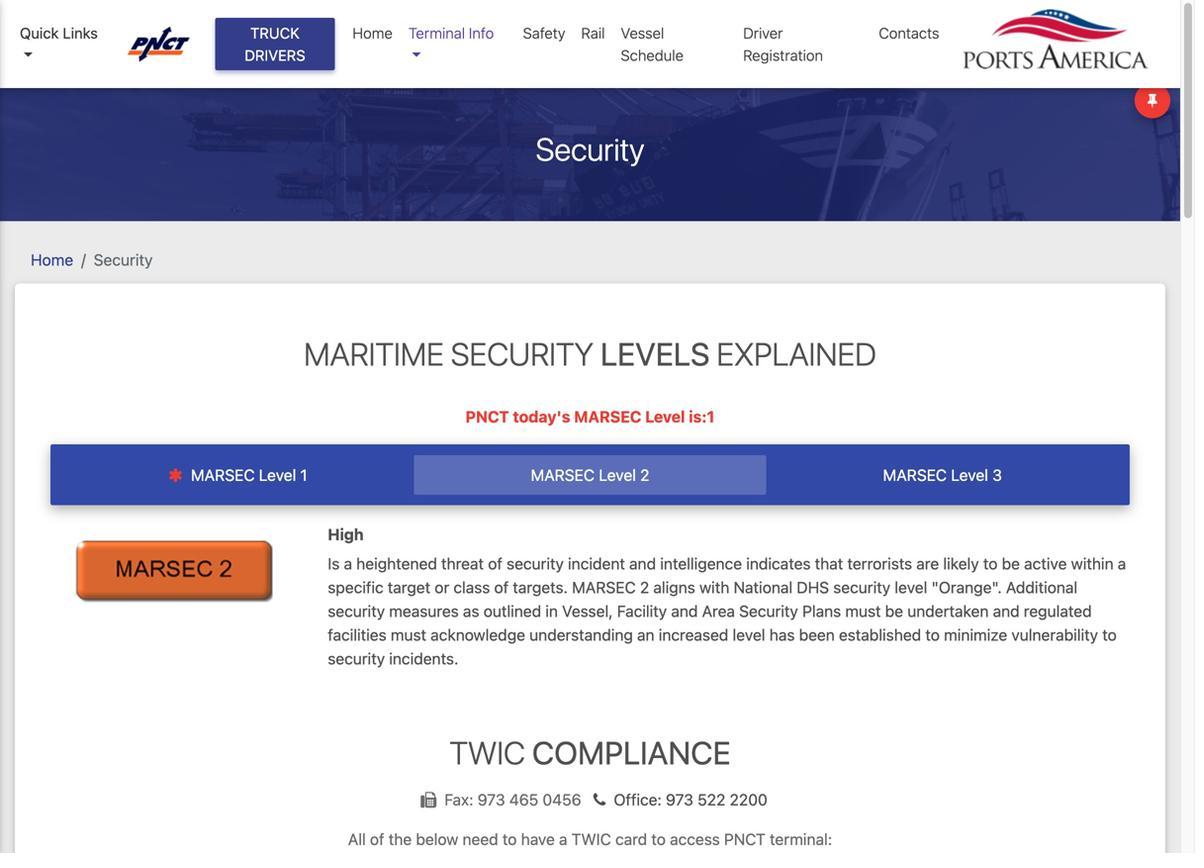 Task type: locate. For each thing, give the bounding box(es) containing it.
and up increased
[[671, 602, 698, 621]]

twic up "fax: 973 465 0456"
[[450, 734, 525, 771]]

contacts
[[879, 24, 940, 42]]

1 horizontal spatial must
[[846, 602, 881, 621]]

quick
[[20, 24, 59, 42]]

1 973 from the left
[[478, 790, 505, 809]]

vessel schedule
[[621, 24, 684, 64]]

level left is:1
[[645, 407, 685, 426]]

2 down pnct today's marsec level is:1
[[640, 466, 650, 485]]

level down pnct today's marsec level is:1
[[599, 466, 636, 485]]

2 inside is a heightened threat of security incident and intelligence indicates that terrorists are likely to be active within a specific target or class of targets. marsec 2 aligns with national dhs security level "orange". additional security measures as outlined in vessel, facility and area security plans must be undertaken and regulated facilities must acknowledge understanding an increased level has been established to minimize vulnerability to security incidents.
[[640, 578, 649, 597]]

intelligence
[[660, 554, 742, 573]]

522
[[698, 790, 726, 809]]

registration
[[743, 47, 823, 64]]

office: 973 522 2200
[[614, 790, 768, 809]]

levels
[[601, 335, 710, 373]]

likely
[[944, 554, 979, 573]]

pnct down 2200
[[724, 830, 766, 849]]

office: 973 522 2200 link
[[586, 790, 768, 809]]

level down the are
[[895, 578, 928, 597]]

a right within
[[1118, 554, 1127, 573]]

marsec down 'incident'
[[572, 578, 636, 597]]

973 for fax:
[[478, 790, 505, 809]]

2 horizontal spatial and
[[993, 602, 1020, 621]]

"orange".
[[932, 578, 1002, 597]]

links
[[63, 24, 98, 42]]

to
[[984, 554, 998, 573], [926, 626, 940, 644], [1103, 626, 1117, 644], [503, 830, 517, 849], [652, 830, 666, 849]]

1 horizontal spatial and
[[671, 602, 698, 621]]

of
[[488, 554, 503, 573], [494, 578, 509, 597], [370, 830, 385, 849]]

national
[[734, 578, 793, 597]]

1 vertical spatial of
[[494, 578, 509, 597]]

1 horizontal spatial home
[[353, 24, 393, 42]]

1 horizontal spatial be
[[1002, 554, 1020, 573]]

fax:
[[445, 790, 474, 809]]

973 left 522
[[666, 790, 694, 809]]

0 horizontal spatial pnct
[[466, 407, 509, 426]]

security down specific
[[328, 602, 385, 621]]

compliance
[[532, 734, 731, 771]]

has
[[770, 626, 795, 644]]

with
[[700, 578, 730, 597]]

vessel
[[621, 24, 664, 42]]

security
[[536, 130, 645, 168], [94, 250, 153, 269], [451, 335, 594, 373], [739, 602, 798, 621]]

0 horizontal spatial home
[[31, 250, 73, 269]]

dhs
[[797, 578, 829, 597]]

safety
[[523, 24, 566, 42]]

in
[[546, 602, 558, 621]]

driver registration link
[[736, 14, 871, 74]]

marsec inside is a heightened threat of security incident and intelligence indicates that terrorists are likely to be active within a specific target or class of targets. marsec 2 aligns with national dhs security level "orange". additional security measures as outlined in vessel, facility and area security plans must be undertaken and regulated facilities must acknowledge understanding an increased level has been established to minimize vulnerability to security incidents.
[[572, 578, 636, 597]]

driver registration
[[743, 24, 823, 64]]

must up established
[[846, 602, 881, 621]]

1 vertical spatial twic
[[572, 830, 611, 849]]

be up established
[[885, 602, 904, 621]]

a right the have
[[559, 830, 568, 849]]

marsec level 2 link
[[414, 455, 767, 495]]

1 horizontal spatial a
[[559, 830, 568, 849]]

a right is
[[344, 554, 352, 573]]

of up outlined
[[494, 578, 509, 597]]

maritime
[[304, 335, 444, 373]]

1 horizontal spatial level
[[895, 578, 928, 597]]

1 vertical spatial pnct
[[724, 830, 766, 849]]

0 vertical spatial home link
[[345, 14, 401, 52]]

marsec up marsec level 2
[[574, 407, 642, 426]]

outlined
[[484, 602, 541, 621]]

0 horizontal spatial 973
[[478, 790, 505, 809]]

fax: 973 465 0456
[[445, 790, 586, 809]]

1 vertical spatial home
[[31, 250, 73, 269]]

973 for office:
[[666, 790, 694, 809]]

maritime security levels explained
[[304, 335, 877, 373]]

aligns
[[654, 578, 696, 597]]

973 right fax:
[[478, 790, 505, 809]]

all of the below need to have a twic card to access pnct terminal:
[[348, 830, 832, 849]]

of right threat
[[488, 554, 503, 573]]

undertaken
[[908, 602, 989, 621]]

tab list containing marsec level 1
[[50, 444, 1130, 505]]

level left 3
[[951, 466, 989, 485]]

pnct left "today's"
[[466, 407, 509, 426]]

must
[[846, 602, 881, 621], [391, 626, 427, 644]]

truck drivers link
[[215, 18, 335, 70]]

level
[[895, 578, 928, 597], [733, 626, 766, 644]]

1 vertical spatial be
[[885, 602, 904, 621]]

card
[[616, 830, 647, 849]]

marsec left "1"
[[191, 466, 255, 485]]

terminal:
[[770, 830, 832, 849]]

security up targets.
[[507, 554, 564, 573]]

2 up facility
[[640, 578, 649, 597]]

must up incidents.
[[391, 626, 427, 644]]

to right vulnerability
[[1103, 626, 1117, 644]]

1 horizontal spatial pnct
[[724, 830, 766, 849]]

0 horizontal spatial be
[[885, 602, 904, 621]]

today's
[[513, 407, 571, 426]]

of right all
[[370, 830, 385, 849]]

vulnerability
[[1012, 626, 1099, 644]]

0 horizontal spatial twic
[[450, 734, 525, 771]]

security down facilities
[[328, 649, 385, 668]]

1 vertical spatial 2
[[640, 578, 649, 597]]

info
[[469, 24, 494, 42]]

tab list
[[50, 444, 1130, 505]]

1 vertical spatial home link
[[31, 250, 73, 269]]

marsec level 3
[[883, 466, 1002, 485]]

terminal info
[[409, 24, 494, 42]]

level left "1"
[[259, 466, 296, 485]]

0 vertical spatial must
[[846, 602, 881, 621]]

and up aligns
[[629, 554, 656, 573]]

1 vertical spatial level
[[733, 626, 766, 644]]

security
[[507, 554, 564, 573], [834, 578, 891, 597], [328, 602, 385, 621], [328, 649, 385, 668]]

0 vertical spatial home
[[353, 24, 393, 42]]

level left has
[[733, 626, 766, 644]]

0 horizontal spatial and
[[629, 554, 656, 573]]

level for marsec level 1
[[259, 466, 296, 485]]

safety link
[[515, 14, 574, 52]]

twic left card
[[572, 830, 611, 849]]

be left active
[[1002, 554, 1020, 573]]

truck drivers
[[245, 24, 305, 64]]

regulated
[[1024, 602, 1092, 621]]

marsec level 1
[[187, 466, 307, 485]]

and up minimize
[[993, 602, 1020, 621]]

marsec for marsec level 3
[[883, 466, 947, 485]]

home
[[353, 24, 393, 42], [31, 250, 73, 269]]

1
[[300, 466, 307, 485]]

all
[[348, 830, 366, 849]]

level
[[645, 407, 685, 426], [259, 466, 296, 485], [599, 466, 636, 485], [951, 466, 989, 485]]

pnct
[[466, 407, 509, 426], [724, 830, 766, 849]]

0 vertical spatial pnct
[[466, 407, 509, 426]]

home link
[[345, 14, 401, 52], [31, 250, 73, 269]]

a
[[344, 554, 352, 573], [1118, 554, 1127, 573], [559, 830, 568, 849]]

marsec left 3
[[883, 466, 947, 485]]

0 horizontal spatial must
[[391, 626, 427, 644]]

973
[[478, 790, 505, 809], [666, 790, 694, 809]]

drivers
[[245, 47, 305, 64]]

access
[[670, 830, 720, 849]]

2 973 from the left
[[666, 790, 694, 809]]

to right likely
[[984, 554, 998, 573]]

1 horizontal spatial 973
[[666, 790, 694, 809]]

marsec down "today's"
[[531, 466, 595, 485]]

vessel schedule link
[[613, 14, 736, 74]]

rail
[[581, 24, 605, 42]]

terminal info link
[[401, 14, 515, 74]]

0 horizontal spatial level
[[733, 626, 766, 644]]

2
[[640, 466, 650, 485], [640, 578, 649, 597]]

0 horizontal spatial home link
[[31, 250, 73, 269]]

1 vertical spatial must
[[391, 626, 427, 644]]



Task type: describe. For each thing, give the bounding box(es) containing it.
measures
[[389, 602, 459, 621]]

below
[[416, 830, 459, 849]]

quick links link
[[20, 22, 109, 66]]

marsec level 3 link
[[767, 455, 1119, 495]]

to left the have
[[503, 830, 517, 849]]

1 horizontal spatial home link
[[345, 14, 401, 52]]

increased
[[659, 626, 729, 644]]

2 vertical spatial of
[[370, 830, 385, 849]]

incidents.
[[389, 649, 459, 668]]

quick links
[[20, 24, 98, 42]]

need
[[463, 830, 499, 849]]

is:1
[[689, 407, 715, 426]]

area
[[702, 602, 735, 621]]

active
[[1024, 554, 1067, 573]]

security inside is a heightened threat of security incident and intelligence indicates that terrorists are likely to be active within a specific target or class of targets. marsec 2 aligns with national dhs security level "orange". additional security measures as outlined in vessel, facility and area security plans must be undertaken and regulated facilities must acknowledge understanding an increased level has been established to minimize vulnerability to security incidents.
[[739, 602, 798, 621]]

been
[[799, 626, 835, 644]]

0 horizontal spatial a
[[344, 554, 352, 573]]

1 horizontal spatial twic
[[572, 830, 611, 849]]

rail link
[[574, 14, 613, 52]]

class
[[454, 578, 490, 597]]

have
[[521, 830, 555, 849]]

marsec level 2
[[531, 466, 650, 485]]

contacts link
[[871, 14, 948, 52]]

marsec level 1 link
[[62, 455, 414, 495]]

is
[[328, 554, 340, 573]]

twic compliance
[[450, 734, 731, 771]]

driver
[[743, 24, 783, 42]]

phone image
[[586, 792, 614, 808]]

0 vertical spatial level
[[895, 578, 928, 597]]

465
[[509, 790, 539, 809]]

3
[[993, 466, 1002, 485]]

level for marsec level 2
[[599, 466, 636, 485]]

to down the undertaken
[[926, 626, 940, 644]]

office:
[[614, 790, 662, 809]]

facility
[[617, 602, 667, 621]]

0 vertical spatial 2
[[640, 466, 650, 485]]

marsec for marsec level 1
[[191, 466, 255, 485]]

truck
[[250, 24, 300, 42]]

minimize
[[944, 626, 1008, 644]]

is a heightened threat of security incident and intelligence indicates that terrorists are likely to be active within a specific target or class of targets. marsec 2 aligns with national dhs security level "orange". additional security measures as outlined in vessel, facility and area security plans must be undertaken and regulated facilities must acknowledge understanding an increased level has been established to minimize vulnerability to security incidents.
[[328, 554, 1127, 668]]

are
[[917, 554, 939, 573]]

or
[[435, 578, 450, 597]]

plans
[[803, 602, 841, 621]]

0 vertical spatial of
[[488, 554, 503, 573]]

additional
[[1006, 578, 1078, 597]]

vessel,
[[562, 602, 613, 621]]

0 vertical spatial be
[[1002, 554, 1020, 573]]

pnct today's marsec level is:1
[[466, 407, 715, 426]]

schedule
[[621, 47, 684, 64]]

level for marsec level 3
[[951, 466, 989, 485]]

heightened
[[356, 554, 437, 573]]

terrorists
[[848, 554, 913, 573]]

marsec for marsec level 2
[[531, 466, 595, 485]]

targets.
[[513, 578, 568, 597]]

0 vertical spatial twic
[[450, 734, 525, 771]]

incident
[[568, 554, 625, 573]]

threat
[[441, 554, 484, 573]]

to right card
[[652, 830, 666, 849]]

acknowledge
[[431, 626, 525, 644]]

explained
[[717, 335, 877, 373]]

specific
[[328, 578, 384, 597]]

within
[[1071, 554, 1114, 573]]

an
[[637, 626, 655, 644]]

security down terrorists
[[834, 578, 891, 597]]

2 horizontal spatial a
[[1118, 554, 1127, 573]]

understanding
[[530, 626, 633, 644]]

terminal
[[409, 24, 465, 42]]

high
[[328, 525, 364, 544]]

2200
[[730, 790, 768, 809]]

the
[[389, 830, 412, 849]]

established
[[839, 626, 922, 644]]

0456
[[543, 790, 582, 809]]

facilities
[[328, 626, 387, 644]]

target
[[388, 578, 431, 597]]

indicates
[[746, 554, 811, 573]]

that
[[815, 554, 843, 573]]



Task type: vqa. For each thing, say whether or not it's contained in the screenshot.
The Established
yes



